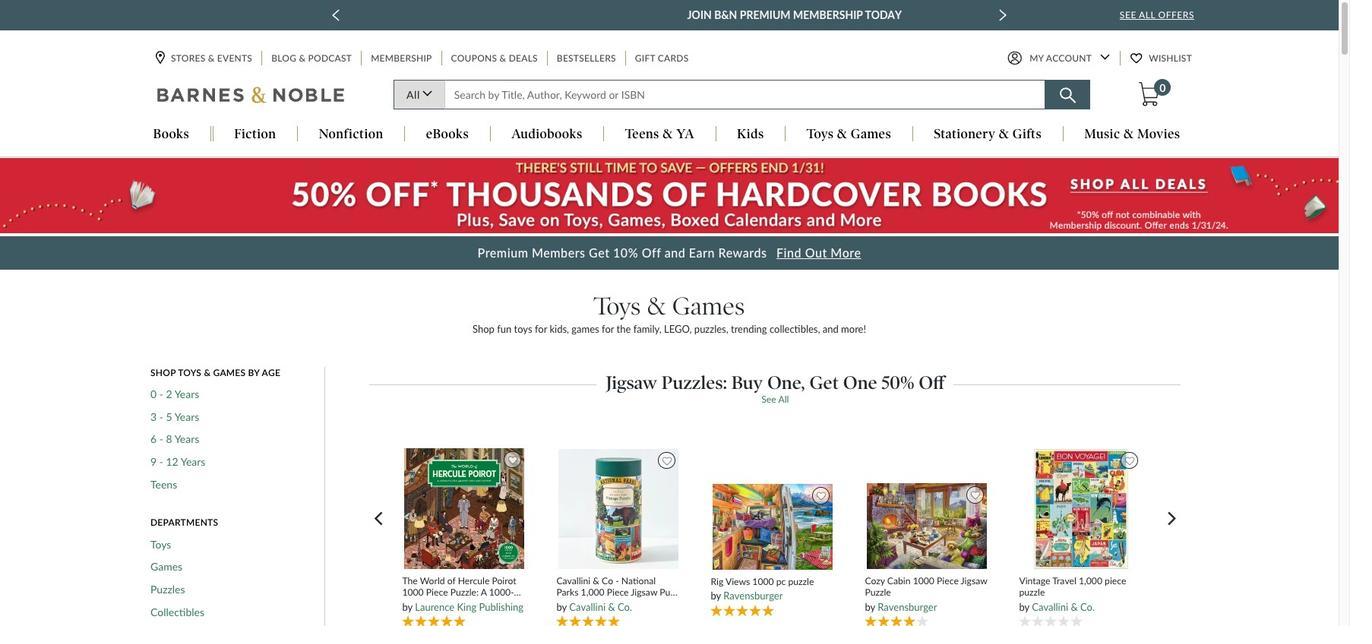 Task type: describe. For each thing, give the bounding box(es) containing it.
1,000 inside the cavallini & co - national parks 1,000 piece jigsaw puzzle by cavallini & co.
[[581, 587, 605, 598]]

puzzles,
[[694, 323, 729, 335]]

next slide / item image
[[999, 9, 1007, 21]]

by inside vintage travel 1,000 piece puzzle by cavallini & co.
[[1019, 601, 1030, 613]]

& for stationery & gifts
[[999, 127, 1010, 142]]

- for 6
[[159, 433, 163, 446]]

account
[[1046, 53, 1092, 64]]

membership link
[[369, 51, 434, 66]]

3 - 5 years link
[[150, 410, 199, 423]]

ravensburger link for puzzle
[[878, 601, 937, 613]]

age
[[262, 367, 281, 378]]

puzzle inside cozy cabin 1000 piece jigsaw puzzle by ravensburger
[[865, 587, 891, 598]]

& for cavallini & co - national parks 1,000 piece jigsaw puzzle by cavallini & co.
[[593, 575, 600, 587]]

2 for from the left
[[602, 323, 614, 335]]

games link
[[150, 560, 182, 574]]

nonfiction button
[[298, 127, 404, 143]]

music & movies
[[1085, 127, 1181, 142]]

0 horizontal spatial membership
[[371, 53, 432, 64]]

rig
[[711, 576, 724, 587]]

of
[[447, 575, 456, 587]]

cavallini & co - national parks 1,000 piece jigsaw puzzle image
[[558, 448, 679, 570]]

see inside jigsaw puzzles: buy one, get one 50% off see all
[[762, 394, 776, 405]]

laurence
[[415, 601, 455, 613]]

my account button
[[1008, 51, 1110, 66]]

cart image
[[1140, 82, 1160, 107]]

toys & games button
[[786, 127, 912, 143]]

all link
[[394, 80, 444, 110]]

bestsellers
[[557, 53, 616, 64]]

audiobooks button
[[491, 127, 604, 143]]

cavallini & co. link for cavallini
[[1032, 601, 1095, 613]]

laurence king publishing link
[[415, 601, 524, 613]]

all inside all link
[[407, 89, 420, 101]]

vintage
[[1019, 575, 1051, 587]]

vintage travel 1,000 piece puzzle image
[[1020, 448, 1142, 570]]

ebooks
[[426, 127, 469, 142]]

logo image
[[157, 86, 346, 107]]

& for blog & podcast
[[299, 53, 306, 64]]

0 vertical spatial see
[[1120, 9, 1137, 21]]

toys up 0 - 2 years
[[178, 367, 202, 378]]

0 horizontal spatial off
[[642, 245, 661, 260]]

1 for from the left
[[535, 323, 547, 335]]

teens & ya button
[[604, 127, 716, 143]]

ravensburger inside rig views 1000 pc puzzle by ravensburger
[[724, 590, 783, 602]]

co
[[602, 575, 613, 587]]

books
[[153, 127, 189, 142]]

games
[[572, 323, 599, 335]]

3 - 5 years
[[150, 410, 199, 423]]

coupons & deals
[[451, 53, 538, 64]]

puzzle:
[[450, 587, 479, 598]]

cabin
[[888, 575, 911, 587]]

piece inside vintage travel 1,000 piece puzzle by cavallini & co.
[[1105, 575, 1127, 587]]

cavallini down 'parks'
[[569, 601, 606, 613]]

& for toys & games shop fun toys for kids, games for the family, lego, puzzles, trending collectibles, and more!
[[647, 292, 666, 321]]

teens for teens link
[[150, 478, 177, 491]]

jigsaw inside the world of hercule poirot 1000 piece puzzle: a 1000-piece jigsaw puzzle by laurence king publishing
[[538, 587, 564, 598]]

collectibles
[[150, 605, 204, 618]]

0 button
[[1138, 79, 1171, 108]]

piece inside the world of hercule poirot 1000 piece puzzle: a 1000-piece jigsaw puzzle by laurence king publishing
[[426, 587, 448, 598]]

years for 0 - 2 years
[[175, 388, 199, 401]]

cavallini up 'parks'
[[557, 575, 591, 587]]

& for teens & ya
[[663, 127, 673, 142]]

music
[[1085, 127, 1121, 142]]

toys for toys & games
[[807, 127, 834, 142]]

cavallini & co - national parks 1,000 piece jigsaw puzzle by cavallini & co.
[[557, 575, 686, 613]]

- for 9
[[159, 455, 163, 468]]

1000 for by
[[753, 576, 774, 587]]

poirot
[[492, 575, 517, 587]]

shop toys & games by age
[[150, 367, 281, 378]]

premium inside toys & games main content
[[478, 245, 529, 260]]

deals
[[509, 53, 538, 64]]

gifts
[[1013, 127, 1042, 142]]

travel
[[1053, 575, 1077, 587]]

views
[[726, 576, 750, 587]]

- inside the cavallini & co - national parks 1,000 piece jigsaw puzzle by cavallini & co.
[[616, 575, 619, 587]]

my account
[[1030, 53, 1092, 64]]

1000-
[[489, 587, 514, 598]]

nonfiction
[[319, 127, 383, 142]]

toys for toys
[[150, 538, 171, 551]]

teens & ya
[[625, 127, 695, 142]]

buy
[[732, 372, 763, 394]]

search image
[[1060, 88, 1076, 104]]

stationery
[[934, 127, 996, 142]]

stores
[[171, 53, 206, 64]]

6 - 8 years link
[[150, 433, 199, 446]]

more
[[831, 245, 861, 260]]

events
[[217, 53, 252, 64]]

puzzles:
[[662, 372, 727, 394]]

audiobooks
[[512, 127, 583, 142]]

king
[[457, 601, 477, 613]]

podcast
[[308, 53, 352, 64]]

games inside button
[[851, 127, 891, 142]]

cozy cabin 1000 piece jigsaw puzzle by ravensburger
[[865, 575, 988, 613]]

1000 for puzzle
[[913, 575, 935, 587]]

find
[[777, 245, 802, 260]]

8
[[166, 433, 172, 446]]

rig views 1000 pc puzzle image
[[712, 483, 833, 571]]

collectibles,
[[770, 323, 820, 335]]

9 - 12 years
[[150, 455, 206, 468]]

toys for toys & games shop fun toys for kids, games for the family, lego, puzzles, trending collectibles, and more!
[[594, 292, 641, 321]]

& for toys & games
[[837, 127, 848, 142]]

movies
[[1138, 127, 1181, 142]]

gift cards link
[[634, 51, 690, 66]]

lego,
[[664, 323, 692, 335]]

see all link
[[762, 394, 789, 405]]

kids
[[737, 127, 764, 142]]

puzzle inside the world of hercule poirot 1000 piece puzzle: a 1000-piece jigsaw puzzle by laurence king publishing
[[567, 587, 593, 598]]

and inside toys & games shop fun toys for kids, games for the family, lego, puzzles, trending collectibles, and more!
[[823, 323, 839, 335]]

by left age
[[248, 367, 260, 378]]

games inside toys & games shop fun toys for kids, games for the family, lego, puzzles, trending collectibles, and more!
[[672, 292, 745, 321]]

ravensburger link for by
[[724, 590, 783, 602]]

fun
[[497, 323, 512, 335]]

out
[[805, 245, 828, 260]]

50% off thousans of hardcover books, plus, save on toys, games, boxed calendars and more image
[[0, 158, 1339, 233]]

my
[[1030, 53, 1044, 64]]

b&n
[[674, 8, 697, 21]]

5
[[166, 410, 172, 423]]

blog & podcast link
[[270, 51, 353, 66]]

12
[[166, 455, 178, 468]]

& for coupons & deals
[[500, 53, 506, 64]]

by inside the world of hercule poirot 1000 piece puzzle: a 1000-piece jigsaw puzzle by laurence king publishing
[[402, 601, 413, 613]]

toys link
[[150, 538, 171, 551]]

wishlist link
[[1131, 51, 1194, 66]]

2
[[166, 388, 172, 401]]

toys & games shop fun toys for kids, games for the family, lego, puzzles, trending collectibles, and more!
[[473, 292, 866, 335]]

puzzle for cavallini & co.
[[1019, 587, 1045, 598]]

join b&n premium membership today
[[647, 8, 861, 21]]

world
[[420, 575, 445, 587]]



Task type: locate. For each thing, give the bounding box(es) containing it.
books button
[[132, 127, 210, 143]]

1 horizontal spatial premium
[[699, 8, 750, 21]]

1 cavallini & co. link from the left
[[569, 601, 632, 613]]

years right the 12
[[181, 455, 206, 468]]

9
[[150, 455, 157, 468]]

years right 2
[[175, 388, 199, 401]]

0 horizontal spatial 1,000
[[581, 587, 605, 598]]

and left more!
[[823, 323, 839, 335]]

0 horizontal spatial see
[[762, 394, 776, 405]]

0 horizontal spatial 1000
[[402, 587, 424, 598]]

2 horizontal spatial all
[[1139, 9, 1156, 21]]

pc
[[776, 576, 786, 587]]

teens inside button
[[625, 127, 659, 142]]

3
[[150, 410, 157, 423]]

by
[[248, 367, 260, 378], [711, 590, 721, 602], [402, 601, 413, 613], [557, 601, 567, 613], [865, 601, 875, 613], [1019, 601, 1030, 613]]

for right the toys
[[535, 323, 547, 335]]

shop inside toys & games shop fun toys for kids, games for the family, lego, puzzles, trending collectibles, and more!
[[473, 323, 495, 335]]

ravensburger
[[724, 590, 783, 602], [878, 601, 937, 613]]

shop up 2
[[150, 367, 176, 378]]

piece
[[937, 575, 959, 587], [426, 587, 448, 598], [607, 587, 629, 598]]

cavallini down 'travel'
[[1032, 601, 1069, 613]]

wishlist
[[1149, 53, 1192, 64]]

stores & events
[[171, 53, 252, 64]]

2 puzzle from the left
[[660, 587, 686, 598]]

jigsaw inside the cavallini & co - national parks 1,000 piece jigsaw puzzle by cavallini & co.
[[631, 587, 658, 598]]

by down 'parks'
[[557, 601, 567, 613]]

by down rig
[[711, 590, 721, 602]]

premium right b&n
[[699, 8, 750, 21]]

off inside jigsaw puzzles: buy one, get one 50% off see all
[[919, 372, 945, 394]]

members
[[532, 245, 586, 260]]

piece down poirot
[[514, 587, 536, 598]]

0 horizontal spatial for
[[535, 323, 547, 335]]

0 horizontal spatial shop
[[150, 367, 176, 378]]

all
[[1139, 9, 1156, 21], [407, 89, 420, 101], [779, 394, 789, 405]]

0 horizontal spatial get
[[589, 245, 610, 260]]

3 puzzle from the left
[[865, 587, 891, 598]]

0 vertical spatial get
[[589, 245, 610, 260]]

0 vertical spatial all
[[1139, 9, 1156, 21]]

1000 inside the world of hercule poirot 1000 piece puzzle: a 1000-piece jigsaw puzzle by laurence king publishing
[[402, 587, 424, 598]]

0 horizontal spatial and
[[665, 245, 686, 260]]

stationery & gifts
[[934, 127, 1042, 142]]

one,
[[768, 372, 805, 394]]

all left offers
[[1139, 9, 1156, 21]]

jigsaw down national
[[631, 587, 658, 598]]

puzzle
[[788, 576, 814, 587], [1019, 587, 1045, 598]]

previous slide / item image
[[332, 9, 340, 21]]

toys & games
[[807, 127, 891, 142]]

gift
[[635, 53, 655, 64]]

1 horizontal spatial membership
[[752, 8, 822, 21]]

all inside jigsaw puzzles: buy one, get one 50% off see all
[[779, 394, 789, 405]]

piece right 'travel'
[[1105, 575, 1127, 587]]

1000 right cabin
[[913, 575, 935, 587]]

1 vertical spatial all
[[407, 89, 420, 101]]

1 horizontal spatial get
[[810, 372, 839, 394]]

see all offers
[[1120, 9, 1195, 21]]

0 horizontal spatial all
[[407, 89, 420, 101]]

puzzle down "vintage"
[[1019, 587, 1045, 598]]

all down membership link
[[407, 89, 420, 101]]

& for music & movies
[[1124, 127, 1134, 142]]

1000 inside cozy cabin 1000 piece jigsaw puzzle by ravensburger
[[913, 575, 935, 587]]

0 vertical spatial teens
[[625, 127, 659, 142]]

by down "vintage"
[[1019, 601, 1030, 613]]

1,000 down co
[[581, 587, 605, 598]]

0 horizontal spatial piece
[[426, 587, 448, 598]]

1 horizontal spatial co.
[[1081, 601, 1095, 613]]

- for 0
[[159, 388, 163, 401]]

games
[[851, 127, 891, 142], [672, 292, 745, 321], [213, 367, 246, 378], [150, 560, 182, 573]]

piece down world
[[426, 587, 448, 598]]

1 horizontal spatial ravensburger link
[[878, 601, 937, 613]]

ravensburger link down cabin
[[878, 601, 937, 613]]

1 vertical spatial 0
[[150, 388, 157, 401]]

family,
[[634, 323, 662, 335]]

ravensburger link down views
[[724, 590, 783, 602]]

teens inside toys & games main content
[[150, 478, 177, 491]]

1 horizontal spatial puzzle
[[1019, 587, 1045, 598]]

2 cavallini & co. link from the left
[[1032, 601, 1095, 613]]

all down one,
[[779, 394, 789, 405]]

premium members get 10% off and earn rewards find out more
[[478, 245, 861, 260]]

& for stores & events
[[208, 53, 215, 64]]

jigsaw inside jigsaw puzzles: buy one, get one 50% off see all
[[606, 372, 657, 394]]

by inside cozy cabin 1000 piece jigsaw puzzle by ravensburger
[[865, 601, 875, 613]]

ravensburger inside cozy cabin 1000 piece jigsaw puzzle by ravensburger
[[878, 601, 937, 613]]

bestsellers link
[[555, 51, 618, 66]]

years for 9 - 12 years
[[181, 455, 206, 468]]

0 vertical spatial off
[[642, 245, 661, 260]]

1 horizontal spatial 1,000
[[1079, 575, 1103, 587]]

1,000 inside vintage travel 1,000 piece puzzle by cavallini & co.
[[1079, 575, 1103, 587]]

more!
[[841, 323, 866, 335]]

by down cozy
[[865, 601, 875, 613]]

gift cards
[[635, 53, 689, 64]]

jigsaw right 1000-
[[538, 587, 564, 598]]

earn
[[689, 245, 715, 260]]

0 left 2
[[150, 388, 157, 401]]

1,000 right 'travel'
[[1079, 575, 1103, 587]]

1 vertical spatial see
[[762, 394, 776, 405]]

2 horizontal spatial piece
[[937, 575, 959, 587]]

join
[[647, 8, 671, 21]]

premium left 'members'
[[478, 245, 529, 260]]

offers
[[1159, 9, 1195, 21]]

-
[[159, 388, 163, 401], [159, 410, 163, 423], [159, 433, 163, 446], [159, 455, 163, 468], [616, 575, 619, 587]]

down arrow image
[[1101, 54, 1110, 60]]

national
[[622, 575, 656, 587]]

puzzle
[[567, 587, 593, 598], [660, 587, 686, 598], [865, 587, 891, 598]]

rig views 1000 pc puzzle link
[[711, 576, 834, 588]]

- for 3
[[159, 410, 163, 423]]

jigsaw left "vintage"
[[961, 575, 988, 587]]

teens down the 12
[[150, 478, 177, 491]]

cavallini & co. link
[[569, 601, 632, 613], [1032, 601, 1095, 613]]

0 horizontal spatial puzzle
[[567, 587, 593, 598]]

piece right cabin
[[937, 575, 959, 587]]

shop left fun
[[473, 323, 495, 335]]

join b&n premium membership today link
[[647, 6, 861, 24]]

off right 10%
[[642, 245, 661, 260]]

- right 9
[[159, 455, 163, 468]]

cavallini & co. link down 'travel'
[[1032, 601, 1095, 613]]

2 co. from the left
[[1081, 601, 1095, 613]]

1 vertical spatial membership
[[371, 53, 432, 64]]

1 puzzle from the left
[[567, 587, 593, 598]]

membership left today
[[752, 8, 822, 21]]

cozy cabin 1000 piece jigsaw puzzle image
[[866, 483, 988, 570]]

puzzle right pc
[[788, 576, 814, 587]]

toys up games link
[[150, 538, 171, 551]]

0 horizontal spatial cavallini & co. link
[[569, 601, 632, 613]]

1 horizontal spatial shop
[[473, 323, 495, 335]]

toys inside toys & games shop fun toys for kids, games for the family, lego, puzzles, trending collectibles, and more!
[[594, 292, 641, 321]]

for left the the
[[602, 323, 614, 335]]

music & movies button
[[1064, 127, 1202, 143]]

- left 5
[[159, 410, 163, 423]]

0 vertical spatial premium
[[699, 8, 750, 21]]

& inside toys & games shop fun toys for kids, games for the family, lego, puzzles, trending collectibles, and more!
[[647, 292, 666, 321]]

0 horizontal spatial ravensburger link
[[724, 590, 783, 602]]

collectibles link
[[150, 605, 204, 619]]

1 horizontal spatial ravensburger
[[878, 601, 937, 613]]

puzzle for ravensburger
[[788, 576, 814, 587]]

0 vertical spatial membership
[[752, 8, 822, 21]]

2 horizontal spatial 1000
[[913, 575, 935, 587]]

10%
[[613, 245, 639, 260]]

1 horizontal spatial see
[[1120, 9, 1137, 21]]

cavallini inside vintage travel 1,000 piece puzzle by cavallini & co.
[[1032, 601, 1069, 613]]

co. inside the cavallini & co - national parks 1,000 piece jigsaw puzzle by cavallini & co.
[[618, 601, 632, 613]]

user image
[[1008, 51, 1022, 66]]

1 horizontal spatial cavallini & co. link
[[1032, 601, 1095, 613]]

toys & games main content
[[0, 158, 1339, 626]]

cards
[[658, 53, 689, 64]]

1 horizontal spatial puzzle
[[660, 587, 686, 598]]

0 vertical spatial and
[[665, 245, 686, 260]]

teens for teens & ya
[[625, 127, 659, 142]]

50%
[[882, 372, 915, 394]]

by inside the cavallini & co - national parks 1,000 piece jigsaw puzzle by cavallini & co.
[[557, 601, 567, 613]]

and left earn
[[665, 245, 686, 260]]

0 down wishlist link
[[1160, 81, 1166, 94]]

shop
[[473, 323, 495, 335], [150, 367, 176, 378]]

see
[[1120, 9, 1137, 21], [762, 394, 776, 405]]

piece inside cozy cabin 1000 piece jigsaw puzzle by ravensburger
[[937, 575, 959, 587]]

1 vertical spatial shop
[[150, 367, 176, 378]]

and
[[665, 245, 686, 260], [823, 323, 839, 335]]

0 - 2 years link
[[150, 388, 199, 401]]

piece
[[1105, 575, 1127, 587], [514, 587, 536, 598]]

toys inside button
[[807, 127, 834, 142]]

parks
[[557, 587, 579, 598]]

trending
[[731, 323, 767, 335]]

by inside rig views 1000 pc puzzle by ravensburger
[[711, 590, 721, 602]]

years right 8
[[175, 433, 199, 446]]

ya
[[677, 127, 695, 142]]

puzzle inside vintage travel 1,000 piece puzzle by cavallini & co.
[[1019, 587, 1045, 598]]

0 horizontal spatial puzzle
[[788, 576, 814, 587]]

0 for 0
[[1160, 81, 1166, 94]]

hercule
[[458, 575, 490, 587]]

0 horizontal spatial 0
[[150, 388, 157, 401]]

the
[[617, 323, 631, 335]]

puzzle inside the cavallini & co - national parks 1,000 piece jigsaw puzzle by cavallini & co.
[[660, 587, 686, 598]]

cavallini & co. link down co
[[569, 601, 632, 613]]

off right 50%
[[919, 372, 945, 394]]

ravensburger down cabin
[[878, 601, 937, 613]]

stationery & gifts button
[[913, 127, 1063, 143]]

1000 left pc
[[753, 576, 774, 587]]

1 horizontal spatial teens
[[625, 127, 659, 142]]

6
[[150, 433, 157, 446]]

publishing
[[479, 601, 524, 613]]

1 horizontal spatial off
[[919, 372, 945, 394]]

coupons
[[451, 53, 497, 64]]

6 - 8 years
[[150, 433, 199, 446]]

2 horizontal spatial puzzle
[[865, 587, 891, 598]]

fiction button
[[213, 127, 297, 143]]

- right co
[[616, 575, 619, 587]]

0 horizontal spatial premium
[[478, 245, 529, 260]]

blog
[[271, 53, 297, 64]]

membership up all link
[[371, 53, 432, 64]]

1 vertical spatial off
[[919, 372, 945, 394]]

years for 3 - 5 years
[[175, 410, 199, 423]]

vintage travel 1,000 piece puzzle by cavallini & co.
[[1019, 575, 1127, 613]]

1 vertical spatial and
[[823, 323, 839, 335]]

years right 5
[[175, 410, 199, 423]]

1 horizontal spatial 0
[[1160, 81, 1166, 94]]

0 horizontal spatial ravensburger
[[724, 590, 783, 602]]

a
[[481, 587, 487, 598]]

premium
[[699, 8, 750, 21], [478, 245, 529, 260]]

1 horizontal spatial piece
[[1105, 575, 1127, 587]]

1 horizontal spatial and
[[823, 323, 839, 335]]

teens left "ya"
[[625, 127, 659, 142]]

1 co. from the left
[[618, 601, 632, 613]]

co. inside vintage travel 1,000 piece puzzle by cavallini & co.
[[1081, 601, 1095, 613]]

1000 inside rig views 1000 pc puzzle by ravensburger
[[753, 576, 774, 587]]

1 horizontal spatial piece
[[607, 587, 629, 598]]

kids,
[[550, 323, 569, 335]]

puzzles link
[[150, 583, 185, 596]]

- right 6
[[159, 433, 163, 446]]

0 for 0 - 2 years
[[150, 388, 157, 401]]

departments
[[150, 517, 218, 528]]

toys
[[807, 127, 834, 142], [594, 292, 641, 321], [178, 367, 202, 378], [150, 538, 171, 551]]

cavallini & co. link for 1,000
[[569, 601, 632, 613]]

piece inside the cavallini & co - national parks 1,000 piece jigsaw puzzle by cavallini & co.
[[607, 587, 629, 598]]

0 inside toys & games main content
[[150, 388, 157, 401]]

the world of hercule poirot 1000 piece puzzle: a 1000-piece jigsaw puzzle by laurence king publishing
[[402, 575, 593, 613]]

1 horizontal spatial all
[[779, 394, 789, 405]]

2 vertical spatial all
[[779, 394, 789, 405]]

piece inside the world of hercule poirot 1000 piece puzzle: a 1000-piece jigsaw puzzle by laurence king publishing
[[514, 587, 536, 598]]

& inside 'link'
[[500, 53, 506, 64]]

- left 2
[[159, 388, 163, 401]]

years
[[175, 388, 199, 401], [175, 410, 199, 423], [175, 433, 199, 446], [181, 455, 206, 468]]

toys right kids button
[[807, 127, 834, 142]]

0 horizontal spatial co.
[[618, 601, 632, 613]]

get inside jigsaw puzzles: buy one, get one 50% off see all
[[810, 372, 839, 394]]

1 horizontal spatial 1000
[[753, 576, 774, 587]]

1 vertical spatial premium
[[478, 245, 529, 260]]

rewards
[[719, 245, 767, 260]]

0 vertical spatial shop
[[473, 323, 495, 335]]

puzzle inside rig views 1000 pc puzzle by ravensburger
[[788, 576, 814, 587]]

jigsaw inside cozy cabin 1000 piece jigsaw puzzle by ravensburger
[[961, 575, 988, 587]]

the world of hercule poirot 1000 piece puzzle: a 1000-piece jigsaw puzzle image
[[403, 447, 525, 570]]

by down the
[[402, 601, 413, 613]]

membership
[[752, 8, 822, 21], [371, 53, 432, 64]]

kids button
[[716, 127, 785, 143]]

Search by Title, Author, Keyword or ISBN text field
[[444, 80, 1046, 110]]

0 horizontal spatial teens
[[150, 478, 177, 491]]

see left offers
[[1120, 9, 1137, 21]]

jigsaw down the the
[[606, 372, 657, 394]]

9 - 12 years link
[[150, 455, 206, 469]]

one
[[843, 372, 877, 394]]

0 vertical spatial 0
[[1160, 81, 1166, 94]]

None field
[[444, 80, 1046, 110]]

1 vertical spatial teens
[[150, 478, 177, 491]]

rig views 1000 pc puzzle by ravensburger
[[711, 576, 814, 602]]

see down one,
[[762, 394, 776, 405]]

1000 down the
[[402, 587, 424, 598]]

get left 10%
[[589, 245, 610, 260]]

1 horizontal spatial for
[[602, 323, 614, 335]]

years for 6 - 8 years
[[175, 433, 199, 446]]

get left one
[[810, 372, 839, 394]]

1 vertical spatial get
[[810, 372, 839, 394]]

0 horizontal spatial piece
[[514, 587, 536, 598]]

0 inside popup button
[[1160, 81, 1166, 94]]

toys up the the
[[594, 292, 641, 321]]

piece down co
[[607, 587, 629, 598]]

& inside vintage travel 1,000 piece puzzle by cavallini & co.
[[1071, 601, 1078, 613]]

ravensburger down views
[[724, 590, 783, 602]]



Task type: vqa. For each thing, say whether or not it's contained in the screenshot.


